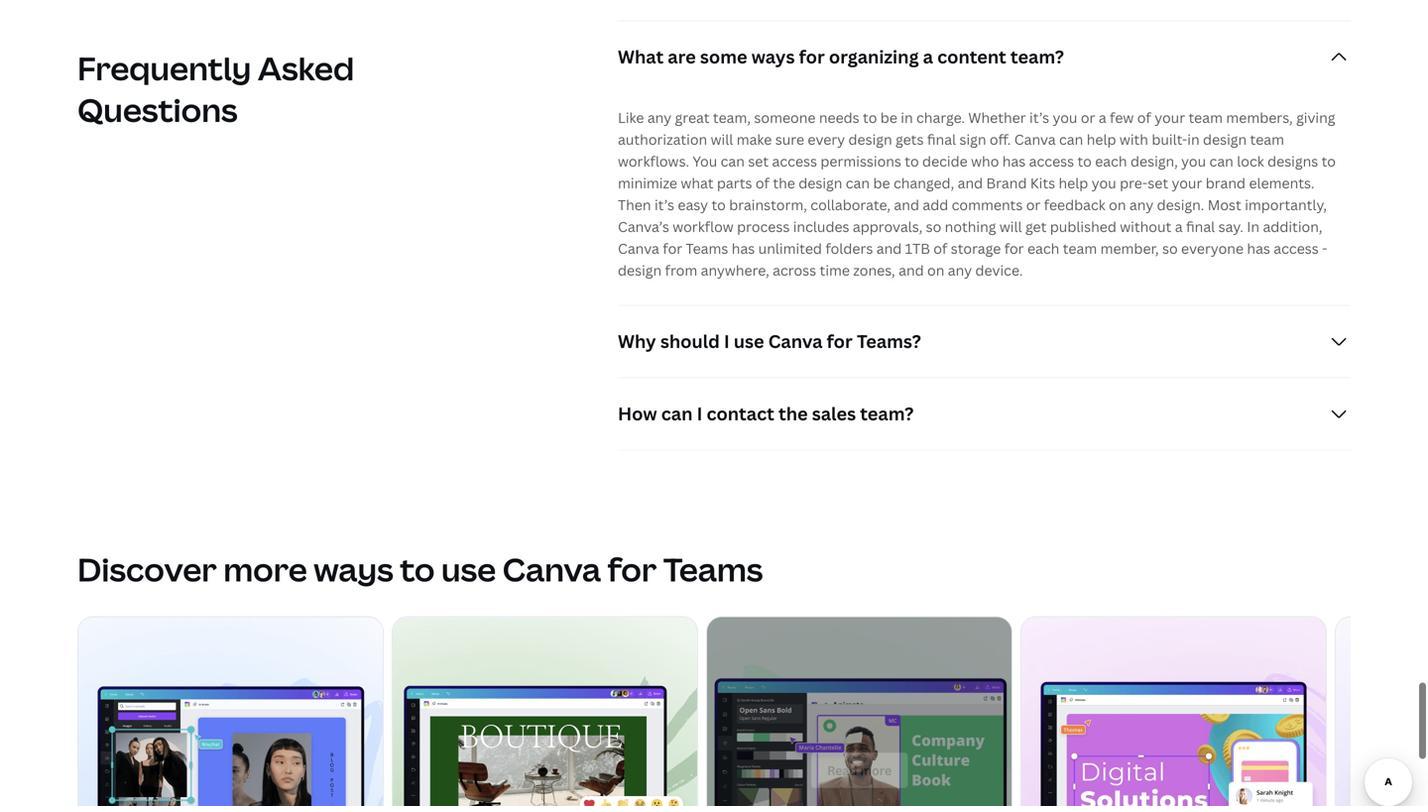 Task type: locate. For each thing, give the bounding box(es) containing it.
team
[[1189, 108, 1223, 127], [1250, 130, 1284, 149], [1063, 239, 1097, 258]]

or left few
[[1081, 108, 1095, 127]]

set down make
[[748, 152, 769, 170]]

decide
[[922, 152, 968, 170]]

0 vertical spatial your
[[1155, 108, 1185, 127]]

who
[[971, 152, 999, 170]]

1 vertical spatial your
[[1172, 173, 1202, 192]]

any down storage
[[948, 261, 972, 280]]

resource manageassets image
[[1336, 617, 1428, 806]]

1 vertical spatial set
[[1148, 173, 1168, 192]]

can right how
[[661, 402, 693, 426]]

each up pre-
[[1095, 152, 1127, 170]]

final
[[927, 130, 956, 149], [1186, 217, 1215, 236]]

design up lock
[[1203, 130, 1247, 149]]

addition,
[[1263, 217, 1323, 236]]

final down charge.
[[927, 130, 956, 149]]

1 horizontal spatial or
[[1081, 108, 1095, 127]]

access
[[772, 152, 817, 170], [1029, 152, 1074, 170], [1274, 239, 1319, 258]]

1 horizontal spatial has
[[1002, 152, 1026, 170]]

0 horizontal spatial on
[[927, 261, 945, 280]]

i inside why should i use canva for teams? dropdown button
[[724, 329, 730, 353]]

designs
[[1268, 152, 1318, 170]]

can up "brand"
[[1210, 152, 1234, 170]]

1 horizontal spatial so
[[1162, 239, 1178, 258]]

1 horizontal spatial each
[[1095, 152, 1127, 170]]

1 vertical spatial so
[[1162, 239, 1178, 258]]

has up "brand"
[[1002, 152, 1026, 170]]

your
[[1155, 108, 1185, 127], [1172, 173, 1202, 192]]

2 horizontal spatial of
[[1137, 108, 1151, 127]]

help
[[1087, 130, 1116, 149], [1059, 173, 1088, 192]]

you left few
[[1053, 108, 1078, 127]]

team down published
[[1063, 239, 1097, 258]]

0 vertical spatial team?
[[1011, 45, 1064, 69]]

0 horizontal spatial final
[[927, 130, 956, 149]]

any up authorization
[[647, 108, 672, 127]]

0 vertical spatial or
[[1081, 108, 1095, 127]]

1 vertical spatial or
[[1026, 195, 1041, 214]]

help up 'feedback'
[[1059, 173, 1088, 192]]

in up gets
[[901, 108, 913, 127]]

to
[[863, 108, 877, 127], [905, 152, 919, 170], [1078, 152, 1092, 170], [1322, 152, 1336, 170], [712, 195, 726, 214], [400, 548, 435, 591]]

you
[[1053, 108, 1078, 127], [1181, 152, 1206, 170], [1092, 173, 1116, 192]]

i inside how can i contact the sales team? dropdown button
[[697, 402, 703, 426]]

design,
[[1131, 152, 1178, 170]]

access down sure
[[772, 152, 817, 170]]

0 horizontal spatial any
[[647, 108, 672, 127]]

0 horizontal spatial so
[[926, 217, 941, 236]]

you down "built-"
[[1181, 152, 1206, 170]]

on down 1tb
[[927, 261, 945, 280]]

you left pre-
[[1092, 173, 1116, 192]]

set down design,
[[1148, 173, 1168, 192]]

access down addition,
[[1274, 239, 1319, 258]]

why should i use canva for teams? button
[[618, 306, 1351, 377]]

how do i plan social media content with my team? region
[[618, 0, 1351, 34]]

2 horizontal spatial a
[[1175, 217, 1183, 236]]

can
[[1059, 130, 1083, 149], [721, 152, 745, 170], [1210, 152, 1234, 170], [846, 173, 870, 192], [661, 402, 693, 426]]

built-
[[1152, 130, 1187, 149]]

it's
[[1030, 108, 1049, 127], [655, 195, 674, 214]]

0 vertical spatial will
[[711, 130, 733, 149]]

will down team, at the top
[[711, 130, 733, 149]]

it's right the whether
[[1030, 108, 1049, 127]]

set
[[748, 152, 769, 170], [1148, 173, 1168, 192]]

across
[[773, 261, 816, 280]]

1 vertical spatial the
[[779, 402, 808, 426]]

and down 1tb
[[899, 261, 924, 280]]

how can i contact the sales team?
[[618, 402, 914, 426]]

i right should
[[724, 329, 730, 353]]

most
[[1208, 195, 1242, 214]]

elements.
[[1249, 173, 1315, 192]]

can up 'parts' at the right top of the page
[[721, 152, 745, 170]]

1 vertical spatial use
[[441, 548, 496, 591]]

or up get
[[1026, 195, 1041, 214]]

help down few
[[1087, 130, 1116, 149]]

so down add
[[926, 217, 941, 236]]

any
[[647, 108, 672, 127], [1130, 195, 1154, 214], [948, 261, 972, 280]]

on down pre-
[[1109, 195, 1126, 214]]

your up "built-"
[[1155, 108, 1185, 127]]

the inside dropdown button
[[779, 402, 808, 426]]

a left few
[[1099, 108, 1107, 127]]

and down approvals,
[[876, 239, 902, 258]]

the left sales
[[779, 402, 808, 426]]

1 vertical spatial be
[[873, 173, 890, 192]]

1 horizontal spatial i
[[724, 329, 730, 353]]

1 vertical spatial in
[[1187, 130, 1200, 149]]

0 horizontal spatial team
[[1063, 239, 1097, 258]]

be down permissions
[[873, 173, 890, 192]]

ways right more
[[314, 548, 393, 591]]

design up permissions
[[848, 130, 892, 149]]

2 vertical spatial a
[[1175, 217, 1183, 236]]

of right few
[[1137, 108, 1151, 127]]

0 horizontal spatial team?
[[860, 402, 914, 426]]

will
[[711, 130, 733, 149], [1000, 217, 1022, 236]]

zones,
[[853, 261, 895, 280]]

final up the everyone
[[1186, 217, 1215, 236]]

0 horizontal spatial in
[[901, 108, 913, 127]]

every
[[808, 130, 845, 149]]

it's down minimize
[[655, 195, 674, 214]]

0 horizontal spatial of
[[756, 173, 770, 192]]

has
[[1002, 152, 1026, 170], [732, 239, 755, 258], [1247, 239, 1270, 258]]

ways right some
[[752, 45, 795, 69]]

will left get
[[1000, 217, 1022, 236]]

1 vertical spatial will
[[1000, 217, 1022, 236]]

the up brainstorm,
[[773, 173, 795, 192]]

use
[[734, 329, 764, 353], [441, 548, 496, 591]]

0 vertical spatial use
[[734, 329, 764, 353]]

1 horizontal spatial team?
[[1011, 45, 1064, 69]]

2 vertical spatial team
[[1063, 239, 1097, 258]]

1 vertical spatial team
[[1250, 130, 1284, 149]]

kits
[[1030, 173, 1055, 192]]

1 horizontal spatial ways
[[752, 45, 795, 69]]

0 horizontal spatial a
[[923, 45, 933, 69]]

from
[[665, 261, 697, 280]]

whether
[[968, 108, 1026, 127]]

for
[[799, 45, 825, 69], [663, 239, 683, 258], [1004, 239, 1024, 258], [827, 329, 853, 353], [608, 548, 657, 591]]

and
[[958, 173, 983, 192], [894, 195, 919, 214], [876, 239, 902, 258], [899, 261, 924, 280]]

1 horizontal spatial on
[[1109, 195, 1126, 214]]

a down design. in the right top of the page
[[1175, 217, 1183, 236]]

0 horizontal spatial each
[[1027, 239, 1060, 258]]

2 vertical spatial you
[[1092, 173, 1116, 192]]

process
[[737, 217, 790, 236]]

1 horizontal spatial use
[[734, 329, 764, 353]]

teams inside 'like any great team, someone needs to be in charge. whether it's you or a few of your team members, giving authorization will make sure every design gets final sign off. canva can help with built-in design team workflows. you can set access permissions to decide who has access to each design, you can lock designs to minimize what parts of the design can be changed, and brand kits help you pre-set your brand elements. then it's easy to brainstorm, collaborate, and add comments or feedback on any design. most importantly, canva's workflow process includes approvals, so nothing will get published without a final say. in addition, canva for teams has unlimited folders and 1tb of storage for each team member, so everyone has access - design from anywhere, across time zones, and on any device.'
[[686, 239, 728, 258]]

design.
[[1157, 195, 1204, 214]]

a left content
[[923, 45, 933, 69]]

ways
[[752, 45, 795, 69], [314, 548, 393, 591]]

2 vertical spatial any
[[948, 261, 972, 280]]

0 vertical spatial any
[[647, 108, 672, 127]]

brand
[[986, 173, 1027, 192]]

the inside 'like any great team, someone needs to be in charge. whether it's you or a few of your team members, giving authorization will make sure every design gets final sign off. canva can help with built-in design team workflows. you can set access permissions to decide who has access to each design, you can lock designs to minimize what parts of the design can be changed, and brand kits help you pre-set your brand elements. then it's easy to brainstorm, collaborate, and add comments or feedback on any design. most importantly, canva's workflow process includes approvals, so nothing will get published without a final say. in addition, canva for teams has unlimited folders and 1tb of storage for each team member, so everyone has access - design from anywhere, across time zones, and on any device.'
[[773, 173, 795, 192]]

1 horizontal spatial final
[[1186, 217, 1215, 236]]

1 horizontal spatial a
[[1099, 108, 1107, 127]]

are
[[668, 45, 696, 69]]

1 horizontal spatial access
[[1029, 152, 1074, 170]]

0 vertical spatial it's
[[1030, 108, 1049, 127]]

0 vertical spatial you
[[1053, 108, 1078, 127]]

0 vertical spatial final
[[927, 130, 956, 149]]

authorization
[[618, 130, 707, 149]]

and down changed,
[[894, 195, 919, 214]]

on
[[1109, 195, 1126, 214], [927, 261, 945, 280]]

changed,
[[894, 173, 954, 192]]

1 vertical spatial i
[[697, 402, 703, 426]]

team? right sales
[[860, 402, 914, 426]]

1 horizontal spatial in
[[1187, 130, 1200, 149]]

can inside dropdown button
[[661, 402, 693, 426]]

minimize
[[618, 173, 677, 192]]

get
[[1025, 217, 1047, 236]]

0 vertical spatial ways
[[752, 45, 795, 69]]

any up without
[[1130, 195, 1154, 214]]

i
[[724, 329, 730, 353], [697, 402, 703, 426]]

access up kits
[[1029, 152, 1074, 170]]

be
[[881, 108, 897, 127], [873, 173, 890, 192]]

2 horizontal spatial you
[[1181, 152, 1206, 170]]

use inside dropdown button
[[734, 329, 764, 353]]

resource createcontent image
[[78, 617, 383, 806]]

has down the in
[[1247, 239, 1270, 258]]

so
[[926, 217, 941, 236], [1162, 239, 1178, 258]]

more
[[223, 548, 307, 591]]

be up gets
[[881, 108, 897, 127]]

brand
[[1206, 173, 1246, 192]]

in
[[901, 108, 913, 127], [1187, 130, 1200, 149]]

parts
[[717, 173, 752, 192]]

team left members,
[[1189, 108, 1223, 127]]

1 vertical spatial any
[[1130, 195, 1154, 214]]

canva
[[1014, 130, 1056, 149], [618, 239, 659, 258], [768, 329, 823, 353], [502, 548, 601, 591]]

1 vertical spatial on
[[927, 261, 945, 280]]

0 horizontal spatial i
[[697, 402, 703, 426]]

0 vertical spatial a
[[923, 45, 933, 69]]

1 vertical spatial it's
[[655, 195, 674, 214]]

0 vertical spatial i
[[724, 329, 730, 353]]

0 vertical spatial team
[[1189, 108, 1223, 127]]

2 vertical spatial of
[[934, 239, 948, 258]]

so down without
[[1162, 239, 1178, 258]]

importantly,
[[1245, 195, 1327, 214]]

the
[[773, 173, 795, 192], [779, 402, 808, 426]]

1 vertical spatial each
[[1027, 239, 1060, 258]]

your up design. in the right top of the page
[[1172, 173, 1202, 192]]

what are some ways for organizing a content team? button
[[618, 21, 1351, 93]]

0 vertical spatial teams
[[686, 239, 728, 258]]

resource buildyourbrand image
[[692, 602, 1027, 806]]

of up brainstorm,
[[756, 173, 770, 192]]

0 horizontal spatial it's
[[655, 195, 674, 214]]

each
[[1095, 152, 1127, 170], [1027, 239, 1060, 258]]

team? right content
[[1011, 45, 1064, 69]]

has up anywhere,
[[732, 239, 755, 258]]

team?
[[1011, 45, 1064, 69], [860, 402, 914, 426]]

1 horizontal spatial team
[[1189, 108, 1223, 127]]

or
[[1081, 108, 1095, 127], [1026, 195, 1041, 214]]

2 horizontal spatial access
[[1274, 239, 1319, 258]]

canva's
[[618, 217, 669, 236]]

i for should
[[724, 329, 730, 353]]

1 horizontal spatial will
[[1000, 217, 1022, 236]]

each down get
[[1027, 239, 1060, 258]]

1 vertical spatial help
[[1059, 173, 1088, 192]]

1 horizontal spatial you
[[1092, 173, 1116, 192]]

0 vertical spatial the
[[773, 173, 795, 192]]

includes
[[793, 217, 850, 236]]

0 horizontal spatial will
[[711, 130, 733, 149]]

0 vertical spatial of
[[1137, 108, 1151, 127]]

of right 1tb
[[934, 239, 948, 258]]

0 horizontal spatial set
[[748, 152, 769, 170]]

i left contact
[[697, 402, 703, 426]]

team down members,
[[1250, 130, 1284, 149]]

1 vertical spatial ways
[[314, 548, 393, 591]]

a
[[923, 45, 933, 69], [1099, 108, 1107, 127], [1175, 217, 1183, 236]]

0 horizontal spatial or
[[1026, 195, 1041, 214]]

1 horizontal spatial set
[[1148, 173, 1168, 192]]

2 horizontal spatial any
[[1130, 195, 1154, 214]]

frequently asked questions
[[77, 47, 354, 131]]

in right with
[[1187, 130, 1200, 149]]



Task type: vqa. For each thing, say whether or not it's contained in the screenshot.
You
yes



Task type: describe. For each thing, give the bounding box(es) containing it.
you
[[693, 152, 717, 170]]

make
[[737, 130, 772, 149]]

why should i use canva for teams?
[[618, 329, 921, 353]]

sure
[[775, 130, 804, 149]]

1tb
[[905, 239, 930, 258]]

1 vertical spatial a
[[1099, 108, 1107, 127]]

what are some ways for organizing a content team?
[[618, 45, 1064, 69]]

asked
[[258, 47, 354, 90]]

add
[[923, 195, 948, 214]]

frequently
[[77, 47, 251, 90]]

0 horizontal spatial access
[[772, 152, 817, 170]]

1 vertical spatial of
[[756, 173, 770, 192]]

0 vertical spatial each
[[1095, 152, 1127, 170]]

nothing
[[945, 217, 996, 236]]

2 horizontal spatial team
[[1250, 130, 1284, 149]]

how can i contact the sales team? button
[[618, 378, 1351, 450]]

1 vertical spatial team?
[[860, 402, 914, 426]]

easy
[[678, 195, 708, 214]]

1 vertical spatial final
[[1186, 217, 1215, 236]]

permissions
[[821, 152, 901, 170]]

great
[[675, 108, 710, 127]]

members,
[[1226, 108, 1293, 127]]

everyone
[[1181, 239, 1244, 258]]

organizing
[[829, 45, 919, 69]]

0 vertical spatial set
[[748, 152, 769, 170]]

collaborate,
[[811, 195, 891, 214]]

contact
[[707, 402, 774, 426]]

needs
[[819, 108, 860, 127]]

i for can
[[697, 402, 703, 426]]

anywhere,
[[701, 261, 769, 280]]

resource improvecollaboration image
[[1022, 617, 1326, 806]]

0 horizontal spatial use
[[441, 548, 496, 591]]

-
[[1322, 239, 1327, 258]]

time
[[820, 261, 850, 280]]

workflow
[[673, 217, 734, 236]]

questions
[[77, 88, 238, 131]]

1 vertical spatial teams
[[663, 548, 763, 591]]

and down who on the top of page
[[958, 173, 983, 192]]

canva inside dropdown button
[[768, 329, 823, 353]]

0 vertical spatial so
[[926, 217, 941, 236]]

sign
[[960, 130, 986, 149]]

like
[[618, 108, 644, 127]]

discover more ways to use canva for teams
[[77, 548, 763, 591]]

then
[[618, 195, 651, 214]]

giving
[[1296, 108, 1335, 127]]

0 vertical spatial be
[[881, 108, 897, 127]]

with
[[1120, 130, 1148, 149]]

workflows.
[[618, 152, 689, 170]]

0 horizontal spatial ways
[[314, 548, 393, 591]]

1 vertical spatial you
[[1181, 152, 1206, 170]]

resource engageyouraudience image
[[393, 617, 697, 806]]

team,
[[713, 108, 751, 127]]

0 horizontal spatial has
[[732, 239, 755, 258]]

approvals,
[[853, 217, 923, 236]]

why
[[618, 329, 656, 353]]

folders
[[826, 239, 873, 258]]

0 vertical spatial on
[[1109, 195, 1126, 214]]

sales
[[812, 402, 856, 426]]

lock
[[1237, 152, 1264, 170]]

charge.
[[916, 108, 965, 127]]

off.
[[990, 130, 1011, 149]]

ways inside dropdown button
[[752, 45, 795, 69]]

like any great team, someone needs to be in charge. whether it's you or a few of your team members, giving authorization will make sure every design gets final sign off. canva can help with built-in design team workflows. you can set access permissions to decide who has access to each design, you can lock designs to minimize what parts of the design can be changed, and brand kits help you pre-set your brand elements. then it's easy to brainstorm, collaborate, and add comments or feedback on any design. most importantly, canva's workflow process includes approvals, so nothing will get published without a final say. in addition, canva for teams has unlimited folders and 1tb of storage for each team member, so everyone has access - design from anywhere, across time zones, and on any device.
[[618, 108, 1336, 280]]

design up collaborate,
[[799, 173, 842, 192]]

device.
[[975, 261, 1023, 280]]

comments
[[952, 195, 1023, 214]]

without
[[1120, 217, 1172, 236]]

1 horizontal spatial it's
[[1030, 108, 1049, 127]]

a inside dropdown button
[[923, 45, 933, 69]]

brainstorm,
[[729, 195, 807, 214]]

published
[[1050, 217, 1117, 236]]

how
[[618, 402, 657, 426]]

say.
[[1219, 217, 1244, 236]]

should
[[660, 329, 720, 353]]

storage
[[951, 239, 1001, 258]]

gets
[[896, 130, 924, 149]]

someone
[[754, 108, 816, 127]]

0 vertical spatial in
[[901, 108, 913, 127]]

content
[[937, 45, 1006, 69]]

0 vertical spatial help
[[1087, 130, 1116, 149]]

1 horizontal spatial of
[[934, 239, 948, 258]]

in
[[1247, 217, 1260, 236]]

unlimited
[[758, 239, 822, 258]]

pre-
[[1120, 173, 1148, 192]]

2 horizontal spatial has
[[1247, 239, 1270, 258]]

discover
[[77, 548, 217, 591]]

can left with
[[1059, 130, 1083, 149]]

what
[[681, 173, 714, 192]]

design left from
[[618, 261, 662, 280]]

teams?
[[857, 329, 921, 353]]

0 horizontal spatial you
[[1053, 108, 1078, 127]]

member,
[[1100, 239, 1159, 258]]

some
[[700, 45, 747, 69]]

feedback
[[1044, 195, 1106, 214]]

can down permissions
[[846, 173, 870, 192]]

1 horizontal spatial any
[[948, 261, 972, 280]]

what
[[618, 45, 664, 69]]

few
[[1110, 108, 1134, 127]]



